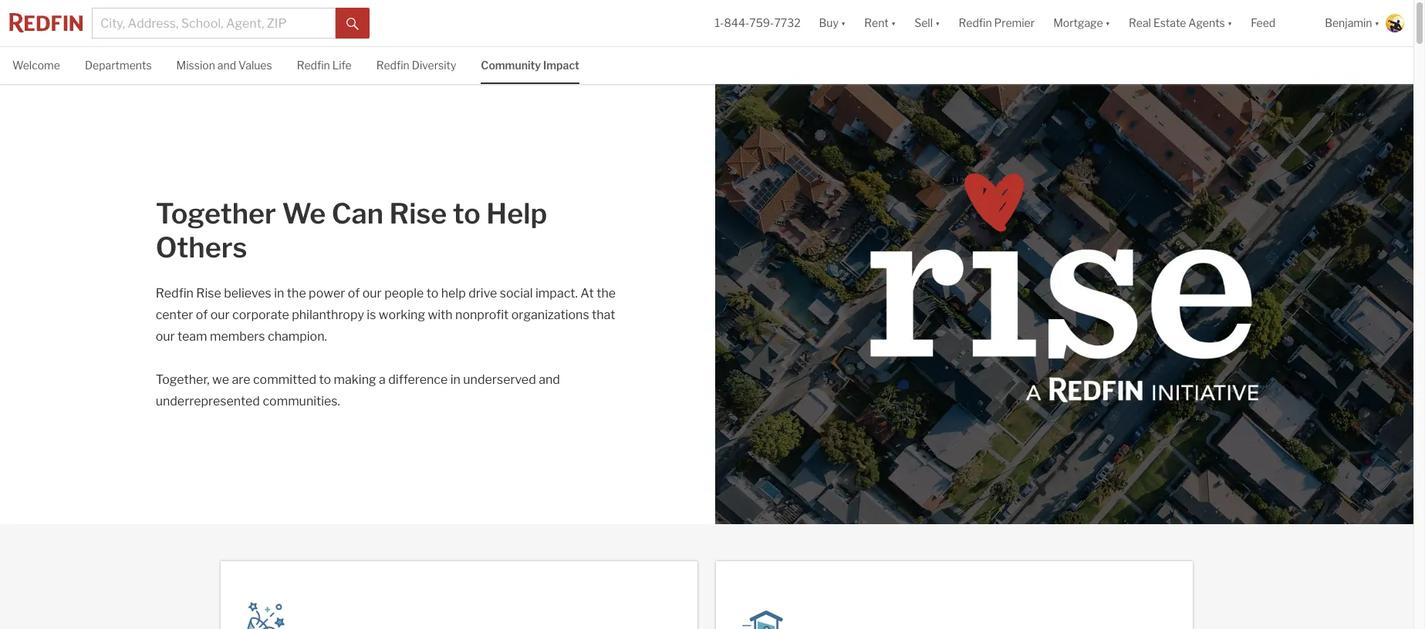 Task type: locate. For each thing, give the bounding box(es) containing it.
redfin life link
[[297, 47, 352, 82]]

in inside redfin rise believes in the power of our people to help drive social impact. at the center of our corporate philanthropy is working with nonprofit organizations that our team members champion.
[[274, 286, 284, 301]]

departments
[[85, 59, 152, 72]]

1 vertical spatial rise
[[196, 286, 221, 301]]

user photo image
[[1386, 14, 1404, 32]]

a
[[379, 372, 386, 387]]

redfin left diversity at left
[[376, 59, 410, 72]]

rise
[[389, 196, 447, 230], [196, 286, 221, 301]]

rise left believes in the left of the page
[[196, 286, 221, 301]]

and left "values"
[[218, 59, 236, 72]]

together,
[[156, 372, 210, 387]]

0 vertical spatial rise
[[389, 196, 447, 230]]

and inside the together, we are committed to making a difference in underserved and underrepresented communities.
[[539, 372, 560, 387]]

community
[[481, 59, 541, 72]]

2 vertical spatial to
[[319, 372, 331, 387]]

mortgage
[[1053, 16, 1103, 30]]

philanthropy
[[292, 308, 364, 322]]

our up members
[[210, 308, 230, 322]]

▾ right buy
[[841, 16, 846, 30]]

1 vertical spatial to
[[426, 286, 439, 301]]

of up team
[[196, 308, 208, 322]]

buy ▾
[[819, 16, 846, 30]]

mortgage ▾ button
[[1044, 0, 1120, 46]]

1 horizontal spatial to
[[426, 286, 439, 301]]

sell ▾
[[915, 16, 940, 30]]

▾ left user photo
[[1375, 16, 1380, 30]]

community impact link
[[481, 47, 579, 82]]

0 horizontal spatial to
[[319, 372, 331, 387]]

our
[[362, 286, 382, 301], [210, 308, 230, 322], [156, 329, 175, 344]]

5 ▾ from the left
[[1228, 16, 1233, 30]]

▾
[[841, 16, 846, 30], [891, 16, 896, 30], [935, 16, 940, 30], [1105, 16, 1110, 30], [1228, 16, 1233, 30], [1375, 16, 1380, 30]]

1 horizontal spatial rise
[[389, 196, 447, 230]]

0 horizontal spatial in
[[274, 286, 284, 301]]

0 vertical spatial of
[[348, 286, 360, 301]]

1-844-759-7732 link
[[715, 16, 801, 30]]

the left power
[[287, 286, 306, 301]]

we
[[282, 196, 326, 230]]

2 the from the left
[[597, 286, 616, 301]]

to inside the together, we are committed to making a difference in underserved and underrepresented communities.
[[319, 372, 331, 387]]

2 vertical spatial our
[[156, 329, 175, 344]]

redfin inside "link"
[[297, 59, 330, 72]]

1 horizontal spatial in
[[450, 372, 461, 387]]

1 vertical spatial and
[[539, 372, 560, 387]]

real
[[1129, 16, 1151, 30]]

▾ for rent ▾
[[891, 16, 896, 30]]

in up corporate
[[274, 286, 284, 301]]

team
[[178, 329, 207, 344]]

sell ▾ button
[[915, 0, 940, 46]]

in
[[274, 286, 284, 301], [450, 372, 461, 387]]

members
[[210, 329, 265, 344]]

to inside together we can rise to help others
[[453, 196, 481, 230]]

rise inside redfin rise believes in the power of our people to help drive social impact. at the center of our corporate philanthropy is working with nonprofit organizations that our team members champion.
[[196, 286, 221, 301]]

power
[[309, 286, 345, 301]]

redfin academy logo image
[[735, 599, 784, 630]]

together
[[156, 196, 276, 230]]

1 horizontal spatial of
[[348, 286, 360, 301]]

real estate agents ▾
[[1129, 16, 1233, 30]]

premier
[[994, 16, 1035, 30]]

759-
[[750, 16, 774, 30]]

to
[[453, 196, 481, 230], [426, 286, 439, 301], [319, 372, 331, 387]]

▾ for mortgage ▾
[[1105, 16, 1110, 30]]

0 vertical spatial and
[[218, 59, 236, 72]]

redfin life
[[297, 59, 352, 72]]

1-
[[715, 16, 724, 30]]

▾ right mortgage
[[1105, 16, 1110, 30]]

our down center
[[156, 329, 175, 344]]

0 vertical spatial in
[[274, 286, 284, 301]]

1 horizontal spatial the
[[597, 286, 616, 301]]

feed
[[1251, 16, 1276, 30]]

redfin rise believes in the power of our people to help drive social impact. at the center of our corporate philanthropy is working with nonprofit organizations that our team members champion.
[[156, 286, 616, 344]]

0 horizontal spatial of
[[196, 308, 208, 322]]

redfin left life
[[297, 59, 330, 72]]

the
[[287, 286, 306, 301], [597, 286, 616, 301]]

4 ▾ from the left
[[1105, 16, 1110, 30]]

▾ right sell on the right of page
[[935, 16, 940, 30]]

welcome link
[[12, 47, 60, 82]]

of right power
[[348, 286, 360, 301]]

in right difference
[[450, 372, 461, 387]]

sell ▾ button
[[905, 0, 950, 46]]

3 ▾ from the left
[[935, 16, 940, 30]]

redfin
[[959, 16, 992, 30], [297, 59, 330, 72], [376, 59, 410, 72], [156, 286, 194, 301]]

and right the underserved
[[539, 372, 560, 387]]

of
[[348, 286, 360, 301], [196, 308, 208, 322]]

redfin for redfin life
[[297, 59, 330, 72]]

1 horizontal spatial and
[[539, 372, 560, 387]]

corporate
[[232, 308, 289, 322]]

social
[[500, 286, 533, 301]]

▾ right the rent
[[891, 16, 896, 30]]

0 vertical spatial our
[[362, 286, 382, 301]]

aerial view of a community of homes image
[[715, 84, 1414, 525]]

1 vertical spatial in
[[450, 372, 461, 387]]

sell
[[915, 16, 933, 30]]

redfin premier
[[959, 16, 1035, 30]]

redfin inside redfin rise believes in the power of our people to help drive social impact. at the center of our corporate philanthropy is working with nonprofit organizations that our team members champion.
[[156, 286, 194, 301]]

submit search image
[[346, 18, 359, 30]]

2 ▾ from the left
[[891, 16, 896, 30]]

people
[[384, 286, 424, 301]]

are
[[232, 372, 250, 387]]

redfin inside button
[[959, 16, 992, 30]]

redfin left the premier on the top of the page
[[959, 16, 992, 30]]

values
[[239, 59, 272, 72]]

0 vertical spatial to
[[453, 196, 481, 230]]

2 horizontal spatial to
[[453, 196, 481, 230]]

nonprofit
[[455, 308, 509, 322]]

in inside the together, we are committed to making a difference in underserved and underrepresented communities.
[[450, 372, 461, 387]]

redfin up center
[[156, 286, 194, 301]]

we
[[212, 372, 229, 387]]

that
[[592, 308, 615, 322]]

difference
[[388, 372, 448, 387]]

City, Address, School, Agent, ZIP search field
[[92, 8, 336, 39]]

others
[[156, 230, 247, 264]]

rise right can
[[389, 196, 447, 230]]

1 ▾ from the left
[[841, 16, 846, 30]]

to for help
[[453, 196, 481, 230]]

0 horizontal spatial and
[[218, 59, 236, 72]]

redfin diversity
[[376, 59, 456, 72]]

redfin premier button
[[950, 0, 1044, 46]]

the right at
[[597, 286, 616, 301]]

and
[[218, 59, 236, 72], [539, 372, 560, 387]]

help
[[486, 196, 547, 230]]

real estate agents ▾ button
[[1120, 0, 1242, 46]]

welcome
[[12, 59, 60, 72]]

▾ right agents
[[1228, 16, 1233, 30]]

1 vertical spatial our
[[210, 308, 230, 322]]

to inside redfin rise believes in the power of our people to help drive social impact. at the center of our corporate philanthropy is working with nonprofit organizations that our team members champion.
[[426, 286, 439, 301]]

6 ▾ from the left
[[1375, 16, 1380, 30]]

redfin for redfin premier
[[959, 16, 992, 30]]

0 horizontal spatial the
[[287, 286, 306, 301]]

our up is
[[362, 286, 382, 301]]

departments link
[[85, 47, 152, 82]]

mortgage ▾
[[1053, 16, 1110, 30]]

0 horizontal spatial our
[[156, 329, 175, 344]]

benjamin
[[1325, 16, 1372, 30]]

0 horizontal spatial rise
[[196, 286, 221, 301]]

1 horizontal spatial our
[[210, 308, 230, 322]]



Task type: describe. For each thing, give the bounding box(es) containing it.
drive
[[469, 286, 497, 301]]

with
[[428, 308, 453, 322]]

impact.
[[536, 286, 578, 301]]

▾ for buy ▾
[[841, 16, 846, 30]]

feed button
[[1242, 0, 1316, 46]]

committed
[[253, 372, 316, 387]]

2 horizontal spatial our
[[362, 286, 382, 301]]

1-844-759-7732
[[715, 16, 801, 30]]

mission and values
[[176, 59, 272, 72]]

estate
[[1154, 16, 1186, 30]]

mortgage ▾ button
[[1053, 0, 1110, 46]]

impact
[[543, 59, 579, 72]]

buy
[[819, 16, 839, 30]]

7732
[[774, 16, 801, 30]]

community impact
[[481, 59, 579, 72]]

rise inside together we can rise to help others
[[389, 196, 447, 230]]

rent ▾ button
[[855, 0, 905, 46]]

real estate agents ▾ link
[[1129, 0, 1233, 46]]

believes
[[224, 286, 271, 301]]

1 vertical spatial of
[[196, 308, 208, 322]]

844-
[[724, 16, 750, 30]]

is
[[367, 308, 376, 322]]

mission
[[176, 59, 215, 72]]

life
[[332, 59, 352, 72]]

redfin diversity link
[[376, 47, 456, 82]]

communities.
[[263, 394, 340, 409]]

redfin for redfin rise believes in the power of our people to help drive social impact. at the center of our corporate philanthropy is working with nonprofit organizations that our team members champion.
[[156, 286, 194, 301]]

▾ for benjamin ▾
[[1375, 16, 1380, 30]]

buy ▾ button
[[810, 0, 855, 46]]

woman presenting on stage image
[[239, 599, 288, 630]]

at
[[581, 286, 594, 301]]

underrepresented
[[156, 394, 260, 409]]

▾ for sell ▾
[[935, 16, 940, 30]]

can
[[332, 196, 384, 230]]

help
[[441, 286, 466, 301]]

diversity
[[412, 59, 456, 72]]

champion.
[[268, 329, 327, 344]]

making
[[334, 372, 376, 387]]

rent ▾
[[865, 16, 896, 30]]

organizations
[[511, 308, 589, 322]]

to for making
[[319, 372, 331, 387]]

1 the from the left
[[287, 286, 306, 301]]

benjamin ▾
[[1325, 16, 1380, 30]]

mission and values link
[[176, 47, 272, 82]]

together, we are committed to making a difference in underserved and underrepresented communities.
[[156, 372, 560, 409]]

redfin for redfin diversity
[[376, 59, 410, 72]]

rent ▾ button
[[865, 0, 896, 46]]

working
[[379, 308, 425, 322]]

agents
[[1189, 16, 1225, 30]]

center
[[156, 308, 193, 322]]

together we can rise to help others
[[156, 196, 547, 264]]

buy ▾ button
[[819, 0, 846, 46]]

underserved
[[463, 372, 536, 387]]

rent
[[865, 16, 889, 30]]



Task type: vqa. For each thing, say whether or not it's contained in the screenshot.
$191/month,
no



